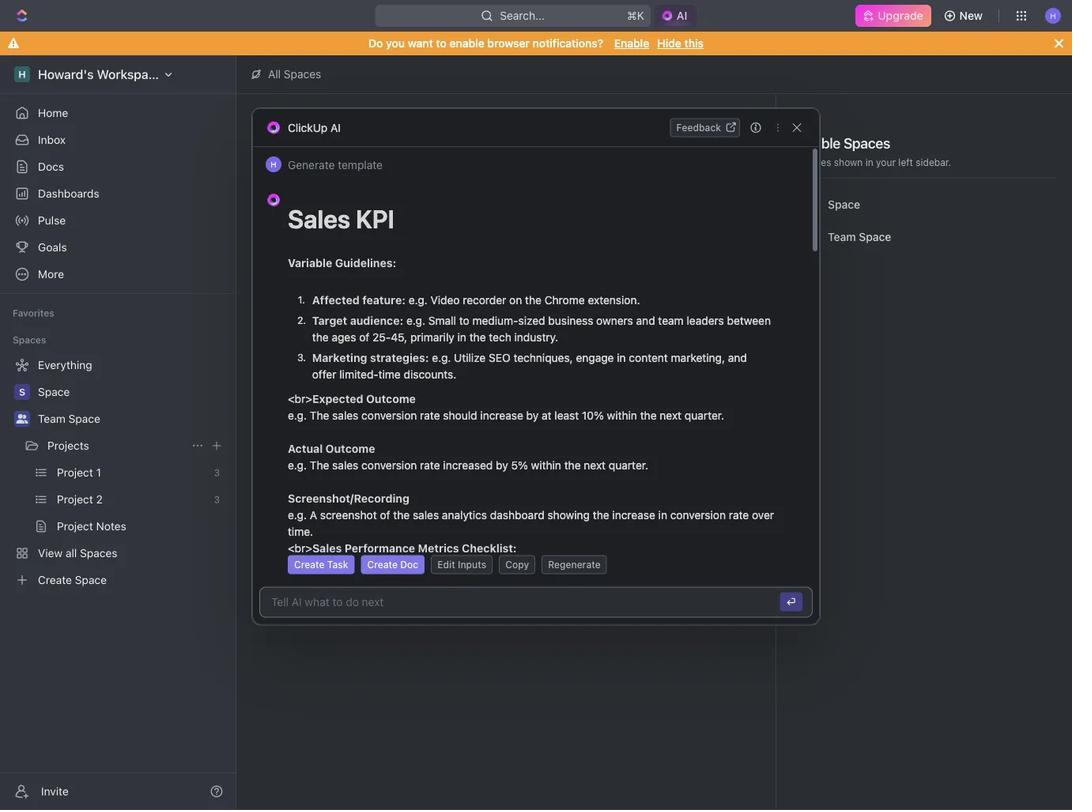 Task type: locate. For each thing, give the bounding box(es) containing it.
1 horizontal spatial team
[[828, 230, 856, 243]]

team space down shown
[[828, 230, 891, 243]]

sized
[[518, 314, 545, 327]]

the down actual in the left of the page
[[310, 459, 329, 472]]

1 horizontal spatial by
[[526, 409, 539, 422]]

space down "your" in the top right of the page
[[859, 230, 891, 243]]

0 vertical spatial the
[[310, 409, 329, 422]]

0 horizontal spatial within
[[531, 459, 561, 472]]

conversion left over at the bottom right
[[670, 508, 726, 521]]

e.g. up discounts.
[[432, 351, 451, 364]]

dashboard
[[490, 508, 545, 521]]

1 vertical spatial team
[[38, 412, 65, 425]]

outcome inside actual outcome e.g. the sales conversion rate increased by 5% within the next quarter.
[[325, 442, 375, 455]]

e.g. left "a" on the left of the page
[[288, 508, 307, 521]]

pulse
[[38, 214, 66, 227]]

create doc
[[367, 559, 418, 571]]

0 horizontal spatial create
[[294, 559, 325, 571]]

1 vertical spatial quarter.
[[609, 459, 649, 472]]

affected feature: e.g. video recorder on the chrome extension.
[[312, 293, 640, 306]]

1 horizontal spatial user group image
[[804, 233, 813, 240]]

spaces
[[284, 68, 321, 81], [304, 128, 380, 155], [844, 134, 890, 151], [799, 157, 831, 168], [13, 334, 46, 346], [488, 349, 520, 360]]

conversion up screenshot/recording
[[361, 459, 417, 472]]

new inside new space button
[[685, 136, 708, 149]]

rate inside the <br> expected outcome e.g. the sales conversion rate should increase by at least 10% within the next quarter.
[[420, 409, 440, 422]]

2 vertical spatial conversion
[[670, 508, 726, 521]]

conversion inside actual outcome e.g. the sales conversion rate increased by 5% within the next quarter.
[[361, 459, 417, 472]]

0 vertical spatial quarter.
[[685, 409, 724, 422]]

0 vertical spatial outcome
[[366, 392, 416, 405]]

hide
[[657, 37, 682, 50]]

45,
[[391, 331, 407, 344]]

1 vertical spatial next
[[584, 459, 606, 472]]

screenshot/recording
[[288, 492, 409, 505]]

feedback
[[677, 122, 721, 133]]

new right upgrade
[[960, 9, 983, 22]]

<br> inside the <br> expected outcome e.g. the sales conversion rate should increase by at least 10% within the next quarter.
[[288, 392, 312, 405]]

sales inside screenshot/recording e.g. a screenshot of the sales analytics dashboard showing the increase in conversion rate over time. <br> sales performance metrics checklist:
[[312, 542, 342, 555]]

showing
[[548, 508, 590, 521]]

1 horizontal spatial to
[[459, 314, 469, 327]]

0 vertical spatial conversion
[[361, 409, 417, 422]]

10%
[[582, 409, 604, 422]]

0 vertical spatial within
[[607, 409, 637, 422]]

2 vertical spatial all
[[474, 349, 485, 360]]

<br> expected outcome e.g. the sales conversion rate should increase by at least 10% within the next quarter.
[[288, 392, 724, 422]]

chrome
[[545, 293, 585, 306]]

0 horizontal spatial increase
[[480, 409, 523, 422]]

outcome down time
[[366, 392, 416, 405]]

create down performance
[[367, 559, 398, 571]]

1 horizontal spatial and
[[728, 351, 747, 364]]

e.g. inside e.g. small to medium-sized business owners and team leaders between the ages of 25-45, primarily in the tech industry.
[[406, 314, 425, 327]]

increase right should
[[480, 409, 523, 422]]

0 vertical spatial <br>
[[288, 392, 312, 405]]

rate left should
[[420, 409, 440, 422]]

e.g. up the primarily
[[406, 314, 425, 327]]

0 vertical spatial next
[[660, 409, 682, 422]]

<br> down offer
[[288, 392, 312, 405]]

screenshot
[[320, 508, 377, 521]]

the inside actual outcome e.g. the sales conversion rate increased by 5% within the next quarter.
[[564, 459, 581, 472]]

sales up create task
[[312, 542, 342, 555]]

team up projects on the left bottom of the page
[[38, 412, 65, 425]]

in inside screenshot/recording e.g. a screenshot of the sales analytics dashboard showing the increase in conversion rate over time. <br> sales performance metrics checklist:
[[658, 508, 667, 521]]

sales inside the <br> expected outcome e.g. the sales conversion rate should increase by at least 10% within the next quarter.
[[332, 409, 358, 422]]

1 vertical spatial team space
[[38, 412, 100, 425]]

increase inside the <br> expected outcome e.g. the sales conversion rate should increase by at least 10% within the next quarter.
[[480, 409, 523, 422]]

outcome
[[366, 392, 416, 405], [325, 442, 375, 455]]

1 vertical spatial sales
[[312, 542, 342, 555]]

new for new
[[960, 9, 983, 22]]

0 horizontal spatial of
[[359, 331, 369, 344]]

1 horizontal spatial within
[[607, 409, 637, 422]]

to right small
[[459, 314, 469, 327]]

0 vertical spatial sales
[[288, 204, 350, 234]]

1 horizontal spatial next
[[660, 409, 682, 422]]

enable
[[450, 37, 485, 50]]

by left the at
[[526, 409, 539, 422]]

0 vertical spatial by
[[526, 409, 539, 422]]

over
[[752, 508, 774, 521]]

<br> down time.
[[288, 542, 312, 555]]

spaces up clickup
[[284, 68, 321, 81]]

the
[[525, 293, 542, 306], [312, 331, 329, 344], [469, 331, 486, 344], [640, 409, 657, 422], [564, 459, 581, 472], [393, 508, 410, 521], [593, 508, 609, 521]]

rate left increased
[[420, 459, 440, 472]]

techniques,
[[514, 351, 573, 364]]

create inside button
[[294, 559, 325, 571]]

space up projects on the left bottom of the page
[[68, 412, 100, 425]]

in inside e.g. small to medium-sized business owners and team leaders between the ages of 25-45, primarily in the tech industry.
[[457, 331, 466, 344]]

search...
[[500, 9, 545, 22]]

1 vertical spatial the
[[310, 459, 329, 472]]

1 vertical spatial within
[[531, 459, 561, 472]]

e.g. up actual in the left of the page
[[288, 409, 307, 422]]

all spaces up clickup
[[268, 68, 321, 81]]

team space up projects on the left bottom of the page
[[38, 412, 100, 425]]

0 vertical spatial and
[[636, 314, 655, 327]]

the right 10%
[[640, 409, 657, 422]]

and down 'between' on the right
[[728, 351, 747, 364]]

task
[[327, 559, 348, 571]]

next down 10%
[[584, 459, 606, 472]]

increase
[[480, 409, 523, 422], [612, 508, 655, 521]]

you
[[386, 37, 405, 50]]

new inside new button
[[960, 9, 983, 22]]

clickup ai
[[288, 121, 341, 134]]

and
[[636, 314, 655, 327], [728, 351, 747, 364]]

0 vertical spatial to
[[436, 37, 447, 50]]

new button
[[937, 3, 992, 28]]

increase right the 'showing'
[[612, 508, 655, 521]]

goals link
[[6, 235, 229, 260]]

2 the from the top
[[310, 459, 329, 472]]

team down shown
[[828, 230, 856, 243]]

0 horizontal spatial user group image
[[16, 414, 28, 424]]

spaces down favorites
[[13, 334, 46, 346]]

tree
[[6, 353, 229, 593]]

0 vertical spatial increase
[[480, 409, 523, 422]]

1 vertical spatial rate
[[420, 459, 440, 472]]

within right 10%
[[607, 409, 637, 422]]

tree containing team space
[[6, 353, 229, 593]]

template
[[338, 158, 383, 171]]

0 vertical spatial new
[[960, 9, 983, 22]]

e.g. inside e.g. utilize seo techniques, engage in content marketing, and offer limited-time discounts.
[[432, 351, 451, 364]]

spaces down visible on the right top of page
[[799, 157, 831, 168]]

all
[[268, 68, 281, 81], [272, 128, 299, 155], [474, 349, 485, 360]]

in inside visible spaces spaces shown in your left sidebar.
[[866, 157, 873, 168]]

all spaces
[[268, 68, 321, 81], [272, 128, 380, 155]]

1 vertical spatial outcome
[[325, 442, 375, 455]]

2 vertical spatial rate
[[729, 508, 749, 521]]

next down the content
[[660, 409, 682, 422]]

screenshot/recording e.g. a screenshot of the sales analytics dashboard showing the increase in conversion rate over time. <br> sales performance metrics checklist:
[[288, 492, 777, 555]]

1 horizontal spatial increase
[[612, 508, 655, 521]]

new down feedback
[[685, 136, 708, 149]]

1 create from the left
[[294, 559, 325, 571]]

to right want
[[436, 37, 447, 50]]

1 vertical spatial user group image
[[16, 414, 28, 424]]

the down target
[[312, 331, 329, 344]]

0 vertical spatial team space
[[828, 230, 891, 243]]

0 vertical spatial rate
[[420, 409, 440, 422]]

left
[[899, 157, 913, 168]]

analytics
[[442, 508, 487, 521]]

variable guidelines:
[[288, 256, 396, 269]]

new
[[960, 9, 983, 22], [685, 136, 708, 149]]

outcome right actual in the left of the page
[[325, 442, 375, 455]]

the inside the <br> expected outcome e.g. the sales conversion rate should increase by at least 10% within the next quarter.
[[310, 409, 329, 422]]

create task button
[[288, 555, 355, 574]]

create left task
[[294, 559, 325, 571]]

user group image
[[804, 233, 813, 240], [16, 414, 28, 424]]

conversion
[[361, 409, 417, 422], [361, 459, 417, 472], [670, 508, 726, 521]]

of up performance
[[380, 508, 390, 521]]

space down feedback
[[710, 136, 742, 149]]

all spaces up generate template at the left top of the page
[[272, 128, 380, 155]]

1 vertical spatial sales
[[332, 459, 358, 472]]

of left 25-
[[359, 331, 369, 344]]

on
[[509, 293, 522, 306]]

marketing strategies:
[[312, 351, 429, 364]]

1 vertical spatial new
[[685, 136, 708, 149]]

0 vertical spatial all spaces
[[268, 68, 321, 81]]

of
[[359, 331, 369, 344], [380, 508, 390, 521]]

the up performance
[[393, 508, 410, 521]]

1 horizontal spatial create
[[367, 559, 398, 571]]

e.g. down actual in the left of the page
[[288, 459, 307, 472]]

sales down expected
[[332, 409, 358, 422]]

upgrade
[[878, 9, 923, 22]]

favorites
[[13, 308, 54, 319]]

0 horizontal spatial team space
[[38, 412, 100, 425]]

conversion down time
[[361, 409, 417, 422]]

generate template
[[288, 158, 383, 171]]

0 vertical spatial sales
[[332, 409, 358, 422]]

inbox link
[[6, 127, 229, 153]]

0 horizontal spatial and
[[636, 314, 655, 327]]

2 <br> from the top
[[288, 542, 312, 555]]

h
[[271, 160, 277, 169]]

<br>
[[288, 392, 312, 405], [288, 542, 312, 555]]

Tell AI what to do next text field
[[271, 594, 769, 611]]

sidebar navigation
[[0, 55, 236, 810]]

1 vertical spatial conversion
[[361, 459, 417, 472]]

metrics
[[418, 542, 459, 555]]

0 horizontal spatial by
[[496, 459, 508, 472]]

1 <br> from the top
[[288, 392, 312, 405]]

outcome inside the <br> expected outcome e.g. the sales conversion rate should increase by at least 10% within the next quarter.
[[366, 392, 416, 405]]

kpi
[[356, 204, 394, 234]]

0 horizontal spatial quarter.
[[609, 459, 649, 472]]

seo
[[489, 351, 511, 364]]

0 horizontal spatial new
[[685, 136, 708, 149]]

ai
[[331, 121, 341, 134]]

limited-
[[339, 368, 378, 381]]

rate left over at the bottom right
[[729, 508, 749, 521]]

joined
[[523, 349, 550, 360]]

visible
[[799, 134, 841, 151]]

conversion inside the <br> expected outcome e.g. the sales conversion rate should increase by at least 10% within the next quarter.
[[361, 409, 417, 422]]

1 horizontal spatial of
[[380, 508, 390, 521]]

sales up "variable"
[[288, 204, 350, 234]]

by
[[526, 409, 539, 422], [496, 459, 508, 472]]

expected
[[312, 392, 363, 405]]

invite
[[41, 785, 69, 798]]

create inside button
[[367, 559, 398, 571]]

<br> inside screenshot/recording e.g. a screenshot of the sales analytics dashboard showing the increase in conversion rate over time. <br> sales performance metrics checklist:
[[288, 542, 312, 555]]

1 vertical spatial and
[[728, 351, 747, 364]]

1 vertical spatial to
[[459, 314, 469, 327]]

sales
[[288, 204, 350, 234], [312, 542, 342, 555]]

1 the from the top
[[310, 409, 329, 422]]

actual outcome e.g. the sales conversion rate increased by 5% within the next quarter.
[[288, 442, 649, 472]]

projects link
[[47, 433, 185, 459]]

sales up screenshot/recording
[[332, 459, 358, 472]]

owners
[[596, 314, 633, 327]]

0 vertical spatial of
[[359, 331, 369, 344]]

1 horizontal spatial quarter.
[[685, 409, 724, 422]]

team space inside team space 'link'
[[38, 412, 100, 425]]

e.g.
[[409, 293, 428, 306], [406, 314, 425, 327], [432, 351, 451, 364], [288, 409, 307, 422], [288, 459, 307, 472], [288, 508, 307, 521]]

within right 5%
[[531, 459, 561, 472]]

performance
[[345, 542, 415, 555]]

2 create from the left
[[367, 559, 398, 571]]

by left 5%
[[496, 459, 508, 472]]

0 horizontal spatial team
[[38, 412, 65, 425]]

the inside actual outcome e.g. the sales conversion rate increased by 5% within the next quarter.
[[310, 459, 329, 472]]

and left team
[[636, 314, 655, 327]]

1 vertical spatial increase
[[612, 508, 655, 521]]

2 vertical spatial sales
[[413, 508, 439, 521]]

1 vertical spatial of
[[380, 508, 390, 521]]

0 horizontal spatial next
[[584, 459, 606, 472]]

favorites button
[[6, 304, 61, 323]]

1 vertical spatial <br>
[[288, 542, 312, 555]]

user group image inside sidebar navigation
[[16, 414, 28, 424]]

pulse link
[[6, 208, 229, 233]]

e.g. inside the <br> expected outcome e.g. the sales conversion rate should increase by at least 10% within the next quarter.
[[288, 409, 307, 422]]

⏎ button
[[780, 593, 803, 612]]

of inside screenshot/recording e.g. a screenshot of the sales analytics dashboard showing the increase in conversion rate over time. <br> sales performance metrics checklist:
[[380, 508, 390, 521]]

quarter. inside actual outcome e.g. the sales conversion rate increased by 5% within the next quarter.
[[609, 459, 649, 472]]

the down expected
[[310, 409, 329, 422]]

the up the 'showing'
[[564, 459, 581, 472]]

1 vertical spatial by
[[496, 459, 508, 472]]

25-
[[372, 331, 391, 344]]

1 horizontal spatial new
[[960, 9, 983, 22]]

sales up metrics at left bottom
[[413, 508, 439, 521]]



Task type: vqa. For each thing, say whether or not it's contained in the screenshot.
Checklist:
yes



Task type: describe. For each thing, give the bounding box(es) containing it.
to inside e.g. small to medium-sized business owners and team leaders between the ages of 25-45, primarily in the tech industry.
[[459, 314, 469, 327]]

enable
[[614, 37, 649, 50]]

e.g. inside screenshot/recording e.g. a screenshot of the sales analytics dashboard showing the increase in conversion rate over time. <br> sales performance metrics checklist:
[[288, 508, 307, 521]]

audience:
[[350, 314, 403, 327]]

engage
[[576, 351, 614, 364]]

within inside actual outcome e.g. the sales conversion rate increased by 5% within the next quarter.
[[531, 459, 561, 472]]

home
[[38, 106, 68, 119]]

spaces up shown
[[844, 134, 890, 151]]

the up utilize
[[469, 331, 486, 344]]

small
[[428, 314, 456, 327]]

0 vertical spatial user group image
[[804, 233, 813, 240]]

video
[[431, 293, 460, 306]]

primarily
[[410, 331, 455, 344]]

medium-
[[472, 314, 518, 327]]

e.g. inside actual outcome e.g. the sales conversion rate increased by 5% within the next quarter.
[[288, 459, 307, 472]]

⏎
[[786, 597, 796, 608]]

time
[[378, 368, 401, 381]]

spaces inside sidebar navigation
[[13, 334, 46, 346]]

e.g. small to medium-sized business owners and team leaders between the ages of 25-45, primarily in the tech industry.
[[312, 314, 774, 344]]

sales inside screenshot/recording e.g. a screenshot of the sales analytics dashboard showing the increase in conversion rate over time. <br> sales performance metrics checklist:
[[413, 508, 439, 521]]

the right the on
[[525, 293, 542, 306]]

edit inputs button
[[431, 555, 493, 574]]

by inside actual outcome e.g. the sales conversion rate increased by 5% within the next quarter.
[[496, 459, 508, 472]]

extension.
[[588, 293, 640, 306]]

the inside the <br> expected outcome e.g. the sales conversion rate should increase by at least 10% within the next quarter.
[[640, 409, 657, 422]]

sidebar.
[[916, 157, 951, 168]]

new for new space
[[685, 136, 708, 149]]

dashboards
[[38, 187, 99, 200]]

0 vertical spatial team
[[828, 230, 856, 243]]

variable
[[288, 256, 332, 269]]

offer
[[312, 368, 336, 381]]

utilize
[[454, 351, 486, 364]]

sales inside actual outcome e.g. the sales conversion rate increased by 5% within the next quarter.
[[332, 459, 358, 472]]

next inside the <br> expected outcome e.g. the sales conversion rate should increase by at least 10% within the next quarter.
[[660, 409, 682, 422]]

spaces up generate template at the left top of the page
[[304, 128, 380, 155]]

shown
[[834, 157, 863, 168]]

want
[[408, 37, 433, 50]]

e.g. utilize seo techniques, engage in content marketing, and offer limited-time discounts.
[[312, 351, 750, 381]]

dashboards link
[[6, 181, 229, 206]]

docs
[[38, 160, 64, 173]]

1 horizontal spatial team space
[[828, 230, 891, 243]]

regenerate button
[[542, 555, 607, 574]]

quarter. inside the <br> expected outcome e.g. the sales conversion rate should increase by at least 10% within the next quarter.
[[685, 409, 724, 422]]

0 vertical spatial all
[[268, 68, 281, 81]]

home link
[[6, 100, 229, 126]]

1 vertical spatial all spaces
[[272, 128, 380, 155]]

create doc button
[[361, 555, 425, 574]]

team inside 'link'
[[38, 412, 65, 425]]

business
[[548, 314, 593, 327]]

the right the 'showing'
[[593, 508, 609, 521]]

1 vertical spatial all
[[272, 128, 299, 155]]

recorder
[[463, 293, 506, 306]]

sales kpi
[[288, 204, 394, 234]]

space down shown
[[828, 198, 860, 211]]

all spaces joined
[[474, 349, 550, 360]]

doc
[[400, 559, 418, 571]]

within inside the <br> expected outcome e.g. the sales conversion rate should increase by at least 10% within the next quarter.
[[607, 409, 637, 422]]

and inside e.g. small to medium-sized business owners and team leaders between the ages of 25-45, primarily in the tech industry.
[[636, 314, 655, 327]]

upgrade link
[[856, 5, 931, 27]]

notifications?
[[533, 37, 603, 50]]

should
[[443, 409, 477, 422]]

a
[[310, 508, 317, 521]]

do
[[368, 37, 383, 50]]

create for create task
[[294, 559, 325, 571]]

and inside e.g. utilize seo techniques, engage in content marketing, and offer limited-time discounts.
[[728, 351, 747, 364]]

time.
[[288, 525, 313, 538]]

conversion inside screenshot/recording e.g. a screenshot of the sales analytics dashboard showing the increase in conversion rate over time. <br> sales performance metrics checklist:
[[670, 508, 726, 521]]

copy
[[505, 559, 529, 571]]

tech
[[489, 331, 511, 344]]

discounts.
[[404, 368, 456, 381]]

team space link
[[38, 406, 226, 432]]

5%
[[511, 459, 528, 472]]

space inside button
[[710, 136, 742, 149]]

by inside the <br> expected outcome e.g. the sales conversion rate should increase by at least 10% within the next quarter.
[[526, 409, 539, 422]]

affected
[[312, 293, 360, 306]]

increase inside screenshot/recording e.g. a screenshot of the sales analytics dashboard showing the increase in conversion rate over time. <br> sales performance metrics checklist:
[[612, 508, 655, 521]]

rate inside actual outcome e.g. the sales conversion rate increased by 5% within the next quarter.
[[420, 459, 440, 472]]

your
[[876, 157, 896, 168]]

copy button
[[499, 555, 535, 574]]

guidelines:
[[335, 256, 396, 269]]

in inside e.g. utilize seo techniques, engage in content marketing, and offer limited-time discounts.
[[617, 351, 626, 364]]

target audience:
[[312, 314, 403, 327]]

industry.
[[514, 331, 558, 344]]

generate
[[288, 158, 335, 171]]

next inside actual outcome e.g. the sales conversion rate increased by 5% within the next quarter.
[[584, 459, 606, 472]]

create for create doc
[[367, 559, 398, 571]]

target
[[312, 314, 347, 327]]

actual
[[288, 442, 323, 455]]

new space button
[[661, 130, 752, 155]]

checklist:
[[462, 542, 517, 555]]

inbox
[[38, 133, 66, 146]]

ages
[[332, 331, 356, 344]]

⌘k
[[627, 9, 644, 22]]

strategies:
[[370, 351, 429, 364]]

leaders
[[687, 314, 724, 327]]

docs link
[[6, 154, 229, 179]]

create task
[[294, 559, 348, 571]]

feedback button
[[670, 118, 740, 137]]

of inside e.g. small to medium-sized business owners and team leaders between the ages of 25-45, primarily in the tech industry.
[[359, 331, 369, 344]]

projects
[[47, 439, 89, 452]]

spaces down tech
[[488, 349, 520, 360]]

edit inputs
[[437, 559, 486, 571]]

increased
[[443, 459, 493, 472]]

marketing,
[[671, 351, 725, 364]]

regenerate
[[548, 559, 601, 571]]

0 horizontal spatial to
[[436, 37, 447, 50]]

visible spaces spaces shown in your left sidebar.
[[799, 134, 951, 168]]

e.g. left video
[[409, 293, 428, 306]]

clickup
[[288, 121, 328, 134]]

rate inside screenshot/recording e.g. a screenshot of the sales analytics dashboard showing the increase in conversion rate over time. <br> sales performance metrics checklist:
[[729, 508, 749, 521]]

this
[[684, 37, 704, 50]]

do you want to enable browser notifications? enable hide this
[[368, 37, 704, 50]]

edit
[[437, 559, 455, 571]]

tree inside sidebar navigation
[[6, 353, 229, 593]]

marketing
[[312, 351, 367, 364]]

space inside 'link'
[[68, 412, 100, 425]]

goals
[[38, 241, 67, 254]]

browser
[[487, 37, 530, 50]]

between
[[727, 314, 771, 327]]

inputs
[[458, 559, 486, 571]]

least
[[555, 409, 579, 422]]



